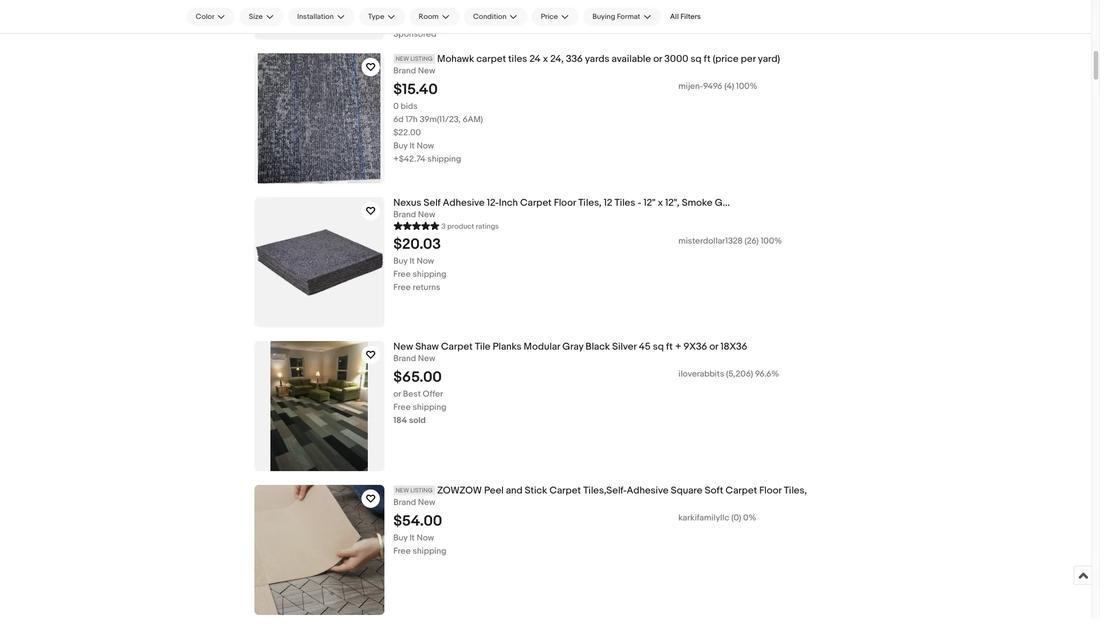 Task type: locate. For each thing, give the bounding box(es) containing it.
buy inside $15.40 0 bids 6d 17h 39m (11/23, 6am) $22.00 buy it now +$42.74 shipping
[[394, 140, 408, 151]]

buy for $54.00
[[394, 533, 408, 543]]

0 vertical spatial or
[[654, 53, 663, 65]]

iloverabbits
[[679, 369, 725, 379]]

100% right (26)
[[761, 236, 782, 246]]

brand up the $15.40
[[394, 65, 416, 76]]

tiles, inside nexus self adhesive 12-inch carpet floor tiles, 12 tiles - 12" x 12", smoke g... brand new
[[579, 197, 602, 209]]

2 vertical spatial it
[[410, 533, 415, 543]]

1 vertical spatial 100%
[[761, 236, 782, 246]]

room
[[419, 12, 439, 21]]

3 free from the top
[[394, 402, 411, 413]]

0 vertical spatial tiles,
[[579, 197, 602, 209]]

self
[[424, 197, 441, 209]]

1 buy from the top
[[394, 140, 408, 151]]

+
[[676, 341, 682, 353]]

buying
[[593, 12, 616, 21]]

carpet left tile
[[441, 341, 473, 353]]

0 vertical spatial adhesive
[[443, 197, 485, 209]]

0 vertical spatial now
[[417, 140, 434, 151]]

adhesive inside new listing zowzow peel and stick carpet tiles,self-adhesive square soft carpet floor tiles, brand new
[[627, 485, 669, 497]]

condition button
[[464, 7, 527, 26]]

0 horizontal spatial x
[[543, 53, 548, 65]]

2 brand from the top
[[394, 209, 416, 220]]

(4)
[[725, 81, 735, 92]]

listing down sponsored at the top
[[411, 55, 433, 62]]

336
[[566, 53, 583, 65]]

shipping inside the '$65.00 or best offer free shipping 184 sold'
[[413, 402, 447, 413]]

1 vertical spatial or
[[710, 341, 719, 353]]

free down $54.00
[[394, 546, 411, 557]]

sq right '3000'
[[691, 53, 702, 65]]

square
[[671, 485, 703, 497]]

listing up $54.00
[[411, 487, 433, 494]]

now inside $20.03 buy it now free shipping free returns
[[417, 256, 434, 266]]

all
[[671, 12, 679, 21]]

best
[[403, 389, 421, 400]]

or left best
[[394, 389, 401, 400]]

more
[[510, 10, 530, 21]]

shipping right +$42.74
[[428, 154, 462, 164]]

100% right (4) on the right top
[[737, 81, 758, 92]]

save up to 10% when you buy more
[[394, 10, 530, 21]]

black
[[586, 341, 610, 353]]

now down $20.03
[[417, 256, 434, 266]]

x right 24
[[543, 53, 548, 65]]

(price
[[713, 53, 739, 65]]

1 horizontal spatial adhesive
[[627, 485, 669, 497]]

0 vertical spatial buy
[[394, 140, 408, 151]]

listing
[[411, 55, 433, 62], [411, 487, 433, 494]]

0 horizontal spatial 100%
[[737, 81, 758, 92]]

free up 184
[[394, 402, 411, 413]]

yard)
[[758, 53, 781, 65]]

0 horizontal spatial ft
[[666, 341, 673, 353]]

0 horizontal spatial or
[[394, 389, 401, 400]]

1 horizontal spatial or
[[654, 53, 663, 65]]

floor left 12
[[554, 197, 576, 209]]

or inside the '$65.00 or best offer free shipping 184 sold'
[[394, 389, 401, 400]]

now
[[417, 140, 434, 151], [417, 256, 434, 266], [417, 533, 434, 543]]

sq
[[691, 53, 702, 65], [653, 341, 664, 353]]

now for $20.03
[[417, 256, 434, 266]]

brand up $54.00
[[394, 497, 416, 508]]

0
[[394, 101, 399, 112]]

free left returns
[[394, 282, 411, 293]]

adhesive inside nexus self adhesive 12-inch carpet floor tiles, 12 tiles - 12" x 12", smoke g... brand new
[[443, 197, 485, 209]]

brand inside 'new shaw carpet tile planks modular gray black silver 45 sq ft + 9x36 or 18x36 brand new'
[[394, 353, 416, 364]]

free inside $54.00 buy it now free shipping
[[394, 546, 411, 557]]

2 vertical spatial now
[[417, 533, 434, 543]]

2 now from the top
[[417, 256, 434, 266]]

free
[[394, 269, 411, 280], [394, 282, 411, 293], [394, 402, 411, 413], [394, 546, 411, 557]]

0 vertical spatial ft
[[704, 53, 711, 65]]

size button
[[240, 7, 284, 26]]

type
[[368, 12, 385, 21]]

0 horizontal spatial floor
[[554, 197, 576, 209]]

1 vertical spatial listing
[[411, 487, 433, 494]]

1 vertical spatial sq
[[653, 341, 664, 353]]

buy inside $54.00 buy it now free shipping
[[394, 533, 408, 543]]

adhesive up product
[[443, 197, 485, 209]]

sq right 45
[[653, 341, 664, 353]]

new
[[396, 55, 409, 62], [418, 65, 436, 76], [418, 209, 436, 220], [394, 341, 413, 353], [418, 353, 436, 364], [396, 487, 409, 494], [418, 497, 436, 508]]

0 horizontal spatial tiles,
[[579, 197, 602, 209]]

3 product ratings
[[442, 222, 499, 231]]

1 now from the top
[[417, 140, 434, 151]]

g...
[[715, 197, 730, 209]]

mijen-9496 (4) 100%
[[679, 81, 758, 92]]

misterdollar1328 (26) 100%
[[679, 236, 782, 246]]

and
[[506, 485, 523, 497]]

free inside the '$65.00 or best offer free shipping 184 sold'
[[394, 402, 411, 413]]

4 brand from the top
[[394, 497, 416, 508]]

brand down nexus
[[394, 209, 416, 220]]

(11/23,
[[437, 114, 461, 125]]

shipping for $20.03
[[413, 269, 447, 280]]

shipping inside $54.00 buy it now free shipping
[[413, 546, 447, 557]]

returns
[[413, 282, 441, 293]]

nexus self adhesive 12-inch carpet floor tiles, 12 tiles - 12" x 12", smoke g... brand new
[[394, 197, 730, 220]]

1 horizontal spatial floor
[[760, 485, 782, 497]]

buy down $54.00
[[394, 533, 408, 543]]

it inside $20.03 buy it now free shipping free returns
[[410, 256, 415, 266]]

$65.00
[[394, 369, 442, 386]]

3 it from the top
[[410, 533, 415, 543]]

0 vertical spatial sq
[[691, 53, 702, 65]]

0 vertical spatial 100%
[[737, 81, 758, 92]]

1 horizontal spatial tiles,
[[784, 485, 808, 497]]

ft inside 'new shaw carpet tile planks modular gray black silver 45 sq ft + 9x36 or 18x36 brand new'
[[666, 341, 673, 353]]

1 vertical spatial floor
[[760, 485, 782, 497]]

shipping down "offer"
[[413, 402, 447, 413]]

or left '3000'
[[654, 53, 663, 65]]

1 horizontal spatial ft
[[704, 53, 711, 65]]

ft left +
[[666, 341, 673, 353]]

x
[[543, 53, 548, 65], [658, 197, 663, 209]]

3 now from the top
[[417, 533, 434, 543]]

floor
[[554, 197, 576, 209], [760, 485, 782, 497]]

now down $54.00
[[417, 533, 434, 543]]

it inside $54.00 buy it now free shipping
[[410, 533, 415, 543]]

per
[[741, 53, 756, 65]]

brand inside new listing mohawk carpet tiles 24 x 24, 336 yards available or 3000 sq ft (price per yard) brand new
[[394, 65, 416, 76]]

0 horizontal spatial sq
[[653, 341, 664, 353]]

buy
[[493, 10, 508, 21]]

it for $20.03
[[410, 256, 415, 266]]

1 brand from the top
[[394, 65, 416, 76]]

zowzow
[[438, 485, 482, 497]]

now up +$42.74
[[417, 140, 434, 151]]

1 vertical spatial now
[[417, 256, 434, 266]]

0 vertical spatial listing
[[411, 55, 433, 62]]

iloverabbits (5,206) 96.6%
[[679, 369, 780, 379]]

x inside new listing mohawk carpet tiles 24 x 24, 336 yards available or 3000 sq ft (price per yard) brand new
[[543, 53, 548, 65]]

4 free from the top
[[394, 546, 411, 557]]

silver
[[613, 341, 637, 353]]

shaw
[[416, 341, 439, 353]]

2 buy from the top
[[394, 256, 408, 266]]

24,
[[551, 53, 564, 65]]

modular
[[524, 341, 561, 353]]

0 vertical spatial it
[[410, 140, 415, 151]]

100%
[[737, 81, 758, 92], [761, 236, 782, 246]]

or
[[654, 53, 663, 65], [710, 341, 719, 353], [394, 389, 401, 400]]

buy
[[394, 140, 408, 151], [394, 256, 408, 266], [394, 533, 408, 543]]

3
[[442, 222, 446, 231]]

mohawk
[[438, 53, 475, 65]]

brand
[[394, 65, 416, 76], [394, 209, 416, 220], [394, 353, 416, 364], [394, 497, 416, 508]]

format
[[617, 12, 641, 21]]

ratings
[[476, 222, 499, 231]]

shipping
[[428, 154, 462, 164], [413, 269, 447, 280], [413, 402, 447, 413], [413, 546, 447, 557]]

now inside $54.00 buy it now free shipping
[[417, 533, 434, 543]]

3 brand from the top
[[394, 353, 416, 364]]

1 vertical spatial adhesive
[[627, 485, 669, 497]]

brand inside nexus self adhesive 12-inch carpet floor tiles, 12 tiles - 12" x 12", smoke g... brand new
[[394, 209, 416, 220]]

0%
[[744, 512, 757, 523]]

ft left (price
[[704, 53, 711, 65]]

tiles,self-
[[584, 485, 627, 497]]

shipping up returns
[[413, 269, 447, 280]]

free for $65.00
[[394, 402, 411, 413]]

17h
[[406, 114, 418, 125]]

1 vertical spatial buy
[[394, 256, 408, 266]]

floor inside new listing zowzow peel and stick carpet tiles,self-adhesive square soft carpet floor tiles, brand new
[[760, 485, 782, 497]]

shipping inside $20.03 buy it now free shipping free returns
[[413, 269, 447, 280]]

3 buy from the top
[[394, 533, 408, 543]]

5.0 out of 5 stars. image
[[394, 220, 439, 231]]

0 horizontal spatial adhesive
[[443, 197, 485, 209]]

floor right soft
[[760, 485, 782, 497]]

0 vertical spatial x
[[543, 53, 548, 65]]

2 horizontal spatial or
[[710, 341, 719, 353]]

2 vertical spatial buy
[[394, 533, 408, 543]]

adhesive left square
[[627, 485, 669, 497]]

buy inside $20.03 buy it now free shipping free returns
[[394, 256, 408, 266]]

it
[[410, 140, 415, 151], [410, 256, 415, 266], [410, 533, 415, 543]]

shipping down $54.00
[[413, 546, 447, 557]]

39m
[[420, 114, 437, 125]]

18x36
[[721, 341, 748, 353]]

2 vertical spatial or
[[394, 389, 401, 400]]

gray
[[563, 341, 584, 353]]

brand up the "$65.00"
[[394, 353, 416, 364]]

it down $20.03
[[410, 256, 415, 266]]

1 free from the top
[[394, 269, 411, 280]]

3000
[[665, 53, 689, 65]]

3 product ratings link
[[394, 220, 499, 231]]

1 vertical spatial ft
[[666, 341, 673, 353]]

carpet right inch
[[520, 197, 552, 209]]

$20.03
[[394, 236, 441, 253]]

price
[[541, 12, 558, 21]]

carpet right stick
[[550, 485, 581, 497]]

(0)
[[732, 512, 742, 523]]

or inside new listing mohawk carpet tiles 24 x 24, 336 yards available or 3000 sq ft (price per yard) brand new
[[654, 53, 663, 65]]

2 it from the top
[[410, 256, 415, 266]]

or right 9x36
[[710, 341, 719, 353]]

nexus self adhesive 12-inch carpet floor tiles, 12 tiles - 12" x 12", smoke g... link
[[394, 197, 964, 209]]

1 horizontal spatial sq
[[691, 53, 702, 65]]

listing inside new listing mohawk carpet tiles 24 x 24, 336 yards available or 3000 sq ft (price per yard) brand new
[[411, 55, 433, 62]]

1 it from the top
[[410, 140, 415, 151]]

listing inside new listing zowzow peel and stick carpet tiles,self-adhesive square soft carpet floor tiles, brand new
[[411, 487, 433, 494]]

tile
[[475, 341, 491, 353]]

1 horizontal spatial x
[[658, 197, 663, 209]]

new shaw carpet tile planks modular gray black silver 45 sq ft + 9x36 or 18x36 link
[[394, 341, 964, 353]]

1 vertical spatial tiles,
[[784, 485, 808, 497]]

buy down $22.00
[[394, 140, 408, 151]]

karkifamilyllc
[[679, 512, 730, 523]]

x right 12" on the top of page
[[658, 197, 663, 209]]

brand inside new listing zowzow peel and stick carpet tiles,self-adhesive square soft carpet floor tiles, brand new
[[394, 497, 416, 508]]

buy down $20.03
[[394, 256, 408, 266]]

2 listing from the top
[[411, 487, 433, 494]]

1 vertical spatial it
[[410, 256, 415, 266]]

nexus
[[394, 197, 422, 209]]

it down $54.00
[[410, 533, 415, 543]]

12
[[604, 197, 613, 209]]

it up +$42.74
[[410, 140, 415, 151]]

0 vertical spatial floor
[[554, 197, 576, 209]]

free down $20.03
[[394, 269, 411, 280]]

$20.03 buy it now free shipping free returns
[[394, 236, 447, 293]]

tiles, inside new listing zowzow peel and stick carpet tiles,self-adhesive square soft carpet floor tiles, brand new
[[784, 485, 808, 497]]

tiles,
[[579, 197, 602, 209], [784, 485, 808, 497]]

1 listing from the top
[[411, 55, 433, 62]]

1 vertical spatial x
[[658, 197, 663, 209]]

$54.00
[[394, 512, 443, 530]]



Task type: describe. For each thing, give the bounding box(es) containing it.
tiles
[[615, 197, 636, 209]]

x inside nexus self adhesive 12-inch carpet floor tiles, 12 tiles - 12" x 12", smoke g... brand new
[[658, 197, 663, 209]]

color button
[[187, 7, 235, 26]]

to
[[427, 10, 435, 21]]

shipping inside $15.40 0 bids 6d 17h 39m (11/23, 6am) $22.00 buy it now +$42.74 shipping
[[428, 154, 462, 164]]

9x36
[[684, 341, 708, 353]]

shipping for $54.00
[[413, 546, 447, 557]]

installation button
[[288, 7, 355, 26]]

-
[[638, 197, 642, 209]]

new listing zowzow peel and stick carpet tiles,self-adhesive square soft carpet floor tiles, brand new
[[394, 485, 808, 508]]

smoke
[[682, 197, 713, 209]]

filters
[[681, 12, 701, 21]]

buying format
[[593, 12, 641, 21]]

carpet inside 'new shaw carpet tile planks modular gray black silver 45 sq ft + 9x36 or 18x36 brand new'
[[441, 341, 473, 353]]

carpet right soft
[[726, 485, 758, 497]]

(26)
[[745, 236, 759, 246]]

new shaw carpet tile planks modular gray black silver 45 sq ft + 9x36 or 18x36 image
[[254, 341, 384, 471]]

color
[[196, 12, 215, 21]]

12"
[[644, 197, 656, 209]]

sold
[[409, 415, 426, 426]]

karkifamilyllc (0) 0%
[[679, 512, 757, 523]]

size
[[249, 12, 263, 21]]

available
[[612, 53, 652, 65]]

$15.40 0 bids 6d 17h 39m (11/23, 6am) $22.00 buy it now +$42.74 shipping
[[394, 81, 483, 164]]

buy for $20.03
[[394, 256, 408, 266]]

all filters
[[671, 12, 701, 21]]

listing for $15.40
[[411, 55, 433, 62]]

carpet inside nexus self adhesive 12-inch carpet floor tiles, 12 tiles - 12" x 12", smoke g... brand new
[[520, 197, 552, 209]]

sq inside 'new shaw carpet tile planks modular gray black silver 45 sq ft + 9x36 or 18x36 brand new'
[[653, 341, 664, 353]]

type button
[[359, 7, 405, 26]]

when
[[455, 10, 475, 21]]

planks
[[493, 341, 522, 353]]

installation
[[297, 12, 334, 21]]

tiles
[[509, 53, 528, 65]]

$22.00
[[394, 127, 421, 138]]

2 free from the top
[[394, 282, 411, 293]]

it inside $15.40 0 bids 6d 17h 39m (11/23, 6am) $22.00 buy it now +$42.74 shipping
[[410, 140, 415, 151]]

stick
[[525, 485, 548, 497]]

new listing mohawk carpet tiles 24 x 24, 336 yards available or 3000 sq ft (price per yard) brand new
[[394, 53, 781, 76]]

new shaw carpet tile planks modular gray black silver 45 sq ft + 9x36 or 18x36 brand new
[[394, 341, 748, 364]]

184
[[394, 415, 407, 426]]

sponsored
[[394, 29, 437, 40]]

all filters button
[[666, 7, 706, 26]]

45
[[639, 341, 651, 353]]

$65.00 or best offer free shipping 184 sold
[[394, 369, 447, 426]]

bids
[[401, 101, 418, 112]]

sq inside new listing mohawk carpet tiles 24 x 24, 336 yards available or 3000 sq ft (price per yard) brand new
[[691, 53, 702, 65]]

product
[[448, 222, 475, 231]]

or inside 'new shaw carpet tile planks modular gray black silver 45 sq ft + 9x36 or 18x36 brand new'
[[710, 341, 719, 353]]

mohawk carpet tiles 24 x 24, 336 yards available or 3000 sq ft (price per yard) image
[[254, 53, 384, 183]]

floor inside nexus self adhesive 12-inch carpet floor tiles, 12 tiles - 12" x 12", smoke g... brand new
[[554, 197, 576, 209]]

carpet
[[477, 53, 506, 65]]

ft inside new listing mohawk carpet tiles 24 x 24, 336 yards available or 3000 sq ft (price per yard) brand new
[[704, 53, 711, 65]]

$15.40
[[394, 81, 438, 99]]

buying format button
[[584, 7, 661, 26]]

room button
[[410, 7, 460, 26]]

9496
[[704, 81, 723, 92]]

new inside nexus self adhesive 12-inch carpet floor tiles, 12 tiles - 12" x 12", smoke g... brand new
[[418, 209, 436, 220]]

nexus self adhesive 12-inch carpet floor tiles, 12 tiles - 12" x 12", smoke g... image
[[254, 197, 384, 327]]

free for $54.00
[[394, 546, 411, 557]]

$54.00 buy it now free shipping
[[394, 512, 447, 557]]

zowzow peel and stick carpet tiles,self-adhesive square soft carpet floor tiles, image
[[254, 485, 384, 615]]

6d
[[394, 114, 404, 125]]

1 horizontal spatial 100%
[[761, 236, 782, 246]]

shipping for $65.00
[[413, 402, 447, 413]]

offer
[[423, 389, 443, 400]]

now inside $15.40 0 bids 6d 17h 39m (11/23, 6am) $22.00 buy it now +$42.74 shipping
[[417, 140, 434, 151]]

condition
[[473, 12, 507, 21]]

it for $54.00
[[410, 533, 415, 543]]

12",
[[666, 197, 680, 209]]

price button
[[532, 7, 579, 26]]

now for $54.00
[[417, 533, 434, 543]]

mijen-
[[679, 81, 704, 92]]

6am)
[[463, 114, 483, 125]]

inch
[[499, 197, 518, 209]]

96.6%
[[756, 369, 780, 379]]

free for $20.03
[[394, 269, 411, 280]]

listing for $54.00
[[411, 487, 433, 494]]

soft
[[705, 485, 724, 497]]

(5,206)
[[727, 369, 754, 379]]

24
[[530, 53, 541, 65]]

10%
[[437, 10, 453, 21]]

misterdollar1328
[[679, 236, 743, 246]]

you
[[477, 10, 492, 21]]



Task type: vqa. For each thing, say whether or not it's contained in the screenshot.
Brand inside the nexus self adhesive 12-inch carpet floor tiles, 12 tiles - 12" x 12", smoke g... brand new
yes



